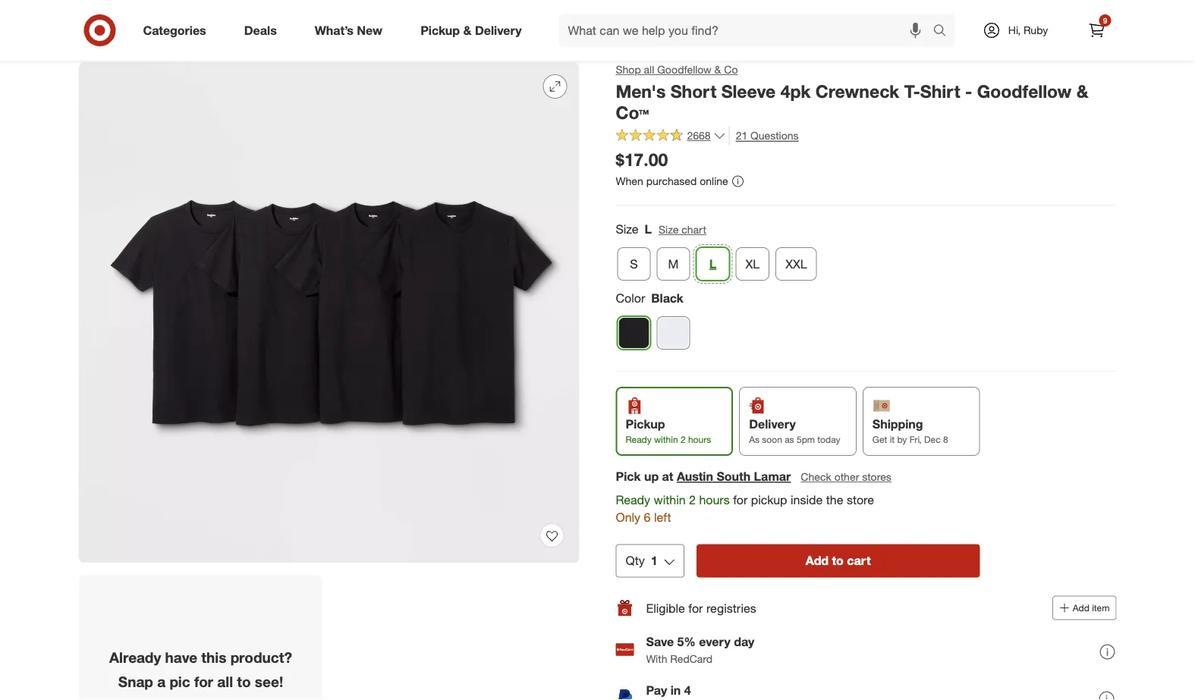 Task type: describe. For each thing, give the bounding box(es) containing it.
target / clothing, shoes & accessories / men's clothing / tops
[[79, 33, 375, 46]]

deals link
[[231, 14, 296, 47]]

1 horizontal spatial for
[[689, 601, 703, 616]]

size chart button
[[658, 222, 707, 238]]

cart
[[848, 554, 871, 569]]

shipping get it by fri, dec 8
[[873, 417, 949, 446]]

9 link
[[1081, 14, 1114, 47]]

shop all goodfellow & co men's short sleeve 4pk crewneck t-shirt - goodfellow & co™
[[616, 63, 1089, 124]]

ready within 2 hours for pickup inside the store only 6 left
[[616, 493, 875, 525]]

pick
[[616, 470, 641, 484]]

for inside already have this product? snap a pic for all to see!
[[194, 673, 213, 691]]

chart
[[682, 223, 707, 237]]

4
[[685, 683, 691, 698]]

clothing
[[303, 33, 343, 46]]

ready inside pickup ready within 2 hours
[[626, 434, 652, 446]]

2668 link
[[616, 127, 726, 146]]

target
[[79, 33, 108, 46]]

already have this product? snap a pic for all to see!
[[109, 649, 292, 691]]

new
[[357, 23, 383, 38]]

registries
[[707, 601, 757, 616]]

see!
[[255, 673, 283, 691]]

eligible
[[646, 601, 685, 616]]

at
[[662, 470, 674, 484]]

day
[[734, 635, 755, 650]]

search button
[[927, 14, 963, 50]]

size inside size l size chart
[[659, 223, 679, 237]]

3 / from the left
[[346, 33, 349, 46]]

crewneck
[[816, 80, 900, 102]]

in
[[671, 683, 681, 698]]

save
[[646, 635, 674, 650]]

within inside pickup ready within 2 hours
[[654, 434, 678, 446]]

pay
[[646, 683, 667, 698]]

m
[[669, 257, 679, 271]]

check other stores button
[[800, 469, 893, 486]]

item
[[1093, 603, 1110, 614]]

delivery inside delivery as soon as 5pm today
[[749, 417, 796, 432]]

21 questions link
[[729, 127, 799, 145]]

add to cart
[[806, 554, 871, 569]]

1
[[651, 554, 658, 569]]

xxl link
[[776, 248, 817, 281]]

pickup ready within 2 hours
[[626, 417, 711, 446]]

21 questions
[[736, 129, 799, 142]]

deals
[[244, 23, 277, 38]]

image gallery element
[[79, 62, 580, 701]]

what's new link
[[302, 14, 402, 47]]

short
[[671, 80, 717, 102]]

the
[[827, 493, 844, 508]]

qty 1
[[626, 554, 658, 569]]

hi, ruby
[[1009, 24, 1049, 37]]

other
[[835, 471, 860, 484]]

check other stores
[[801, 471, 892, 484]]

all inside already have this product? snap a pic for all to see!
[[217, 673, 233, 691]]

6
[[644, 510, 651, 525]]

for inside ready within 2 hours for pickup inside the store only 6 left
[[733, 493, 748, 508]]

pickup for ready
[[626, 417, 665, 432]]

every
[[699, 635, 731, 650]]

4pk
[[781, 80, 811, 102]]

get
[[873, 434, 888, 446]]

this
[[201, 649, 227, 667]]

clothing,
[[117, 33, 159, 46]]

xxl
[[786, 257, 808, 271]]

inside
[[791, 493, 823, 508]]

1 horizontal spatial goodfellow
[[978, 80, 1072, 102]]

with
[[646, 652, 668, 666]]

men's
[[273, 33, 300, 46]]

snap
[[118, 673, 153, 691]]

categories
[[143, 23, 206, 38]]

color black
[[616, 291, 684, 306]]

color
[[616, 291, 646, 306]]

what's new
[[315, 23, 383, 38]]

-
[[966, 80, 973, 102]]

stores
[[863, 471, 892, 484]]

when purchased online
[[616, 175, 729, 188]]

2 inside pickup ready within 2 hours
[[681, 434, 686, 446]]

check
[[801, 471, 832, 484]]

9
[[1104, 16, 1108, 25]]

target link
[[79, 33, 108, 46]]

1 / from the left
[[111, 33, 114, 46]]

ruby
[[1024, 24, 1049, 37]]

xl link
[[736, 248, 770, 281]]

add item
[[1073, 603, 1110, 614]]

5pm
[[797, 434, 815, 446]]

lamar
[[754, 470, 791, 484]]

a
[[157, 673, 166, 691]]

redcard
[[671, 652, 713, 666]]

0 horizontal spatial delivery
[[475, 23, 522, 38]]



Task type: locate. For each thing, give the bounding box(es) containing it.
pic
[[170, 673, 190, 691]]

0 vertical spatial for
[[733, 493, 748, 508]]

ready
[[626, 434, 652, 446], [616, 493, 651, 508]]

accessories
[[205, 33, 263, 46]]

pay in 4
[[646, 683, 691, 698]]

within up at
[[654, 434, 678, 446]]

/ left "tops"
[[346, 33, 349, 46]]

for down austin south lamar button
[[733, 493, 748, 508]]

today
[[818, 434, 841, 446]]

goodfellow right -
[[978, 80, 1072, 102]]

1 horizontal spatial delivery
[[749, 417, 796, 432]]

have
[[165, 649, 197, 667]]

2 vertical spatial for
[[194, 673, 213, 691]]

already
[[109, 649, 161, 667]]

black image
[[618, 317, 650, 349]]

all inside shop all goodfellow & co men's short sleeve 4pk crewneck t-shirt - goodfellow & co™
[[644, 63, 655, 76]]

2 up austin
[[681, 434, 686, 446]]

pickup up up
[[626, 417, 665, 432]]

hours inside pickup ready within 2 hours
[[689, 434, 711, 446]]

0 vertical spatial hours
[[689, 434, 711, 446]]

goodfellow up short
[[658, 63, 712, 76]]

1 vertical spatial hours
[[700, 493, 730, 508]]

product?
[[231, 649, 292, 667]]

men's clothing link
[[273, 33, 343, 46]]

0 horizontal spatial 2
[[681, 434, 686, 446]]

s
[[630, 257, 638, 271]]

pickup for &
[[421, 23, 460, 38]]

0 horizontal spatial to
[[237, 673, 251, 691]]

1 vertical spatial l
[[710, 257, 717, 271]]

within up left
[[654, 493, 686, 508]]

1 vertical spatial ready
[[616, 493, 651, 508]]

co™
[[616, 102, 649, 124]]

2
[[681, 434, 686, 446], [689, 493, 696, 508]]

to left see!
[[237, 673, 251, 691]]

What can we help you find? suggestions appear below search field
[[559, 14, 937, 47]]

tops link
[[352, 33, 375, 46]]

1 vertical spatial for
[[689, 601, 703, 616]]

5%
[[678, 635, 696, 650]]

purchased
[[647, 175, 697, 188]]

0 vertical spatial delivery
[[475, 23, 522, 38]]

2668
[[687, 129, 711, 142]]

2 / from the left
[[266, 33, 270, 46]]

only
[[616, 510, 641, 525]]

0 horizontal spatial all
[[217, 673, 233, 691]]

when
[[616, 175, 644, 188]]

qty
[[626, 554, 645, 569]]

l right m
[[710, 257, 717, 271]]

white image
[[658, 317, 690, 349]]

co
[[725, 63, 738, 76]]

austin
[[677, 470, 714, 484]]

0 vertical spatial pickup
[[421, 23, 460, 38]]

store
[[847, 493, 875, 508]]

0 vertical spatial goodfellow
[[658, 63, 712, 76]]

1 horizontal spatial pickup
[[626, 417, 665, 432]]

add
[[806, 554, 829, 569], [1073, 603, 1090, 614]]

all
[[644, 63, 655, 76], [217, 673, 233, 691]]

men's
[[616, 80, 666, 102]]

questions
[[751, 129, 799, 142]]

add left cart
[[806, 554, 829, 569]]

0 horizontal spatial size
[[616, 222, 639, 237]]

add inside 'button'
[[1073, 603, 1090, 614]]

categories link
[[130, 14, 225, 47]]

size left "chart" in the top of the page
[[659, 223, 679, 237]]

tops
[[352, 33, 375, 46]]

pick up at austin south lamar
[[616, 470, 791, 484]]

0 vertical spatial to
[[832, 554, 844, 569]]

1 vertical spatial to
[[237, 673, 251, 691]]

0 vertical spatial all
[[644, 63, 655, 76]]

1 vertical spatial 2
[[689, 493, 696, 508]]

0 horizontal spatial goodfellow
[[658, 63, 712, 76]]

add for add to cart
[[806, 554, 829, 569]]

pickup right new
[[421, 23, 460, 38]]

to left cart
[[832, 554, 844, 569]]

delivery
[[475, 23, 522, 38], [749, 417, 796, 432]]

/ right target link
[[111, 33, 114, 46]]

1 vertical spatial within
[[654, 493, 686, 508]]

2 down austin
[[689, 493, 696, 508]]

shop
[[616, 63, 641, 76]]

all down this
[[217, 673, 233, 691]]

ready up only
[[616, 493, 651, 508]]

8
[[944, 434, 949, 446]]

to
[[832, 554, 844, 569], [237, 673, 251, 691]]

as
[[749, 434, 760, 446]]

up
[[644, 470, 659, 484]]

add for add item
[[1073, 603, 1090, 614]]

s link
[[618, 248, 651, 281]]

for right pic
[[194, 673, 213, 691]]

group
[[615, 221, 1117, 287]]

search
[[927, 24, 963, 39]]

/ left men's
[[266, 33, 270, 46]]

0 horizontal spatial l
[[645, 222, 652, 237]]

ready inside ready within 2 hours for pickup inside the store only 6 left
[[616, 493, 651, 508]]

eligible for registries
[[646, 601, 757, 616]]

within inside ready within 2 hours for pickup inside the store only 6 left
[[654, 493, 686, 508]]

l link
[[697, 248, 730, 281]]

ready up pick
[[626, 434, 652, 446]]

for right eligible
[[689, 601, 703, 616]]

0 horizontal spatial /
[[111, 33, 114, 46]]

1 vertical spatial delivery
[[749, 417, 796, 432]]

hours
[[689, 434, 711, 446], [700, 493, 730, 508]]

add item button
[[1053, 597, 1117, 621]]

online
[[700, 175, 729, 188]]

pickup inside pickup ready within 2 hours
[[626, 417, 665, 432]]

1 horizontal spatial l
[[710, 257, 717, 271]]

/
[[111, 33, 114, 46], [266, 33, 270, 46], [346, 33, 349, 46]]

delivery as soon as 5pm today
[[749, 417, 841, 446]]

shoes
[[162, 33, 192, 46]]

group containing size
[[615, 221, 1117, 287]]

m link
[[657, 248, 690, 281]]

l left size chart button
[[645, 222, 652, 237]]

add inside button
[[806, 554, 829, 569]]

t-
[[905, 80, 921, 102]]

21
[[736, 129, 748, 142]]

hours inside ready within 2 hours for pickup inside the store only 6 left
[[700, 493, 730, 508]]

shipping
[[873, 417, 924, 432]]

0 vertical spatial add
[[806, 554, 829, 569]]

&
[[463, 23, 472, 38], [195, 33, 202, 46], [715, 63, 722, 76], [1077, 80, 1089, 102]]

1 vertical spatial goodfellow
[[978, 80, 1072, 102]]

0 horizontal spatial add
[[806, 554, 829, 569]]

l
[[645, 222, 652, 237], [710, 257, 717, 271]]

1 horizontal spatial add
[[1073, 603, 1090, 614]]

clothing, shoes & accessories link
[[117, 33, 263, 46]]

hours down pick up at austin south lamar
[[700, 493, 730, 508]]

1 vertical spatial all
[[217, 673, 233, 691]]

1 vertical spatial pickup
[[626, 417, 665, 432]]

xl
[[746, 257, 760, 271]]

to inside button
[[832, 554, 844, 569]]

black
[[652, 291, 684, 306]]

size l size chart
[[616, 222, 707, 237]]

hours up pick up at austin south lamar
[[689, 434, 711, 446]]

soon
[[762, 434, 783, 446]]

0 vertical spatial 2
[[681, 434, 686, 446]]

pickup
[[751, 493, 788, 508]]

add to cart button
[[697, 545, 981, 578]]

2 horizontal spatial for
[[733, 493, 748, 508]]

left
[[654, 510, 671, 525]]

to inside already have this product? snap a pic for all to see!
[[237, 673, 251, 691]]

0 horizontal spatial for
[[194, 673, 213, 691]]

size
[[616, 222, 639, 237], [659, 223, 679, 237]]

men's short sleeve 4pk crewneck t-shirt - goodfellow & co™, 1 of 3 image
[[79, 62, 580, 563]]

0 vertical spatial l
[[645, 222, 652, 237]]

0 horizontal spatial pickup
[[421, 23, 460, 38]]

2 horizontal spatial /
[[346, 33, 349, 46]]

1 horizontal spatial 2
[[689, 493, 696, 508]]

advertisement region
[[66, 0, 1129, 17]]

all right shop
[[644, 63, 655, 76]]

2 inside ready within 2 hours for pickup inside the store only 6 left
[[689, 493, 696, 508]]

0 vertical spatial within
[[654, 434, 678, 446]]

add left item
[[1073, 603, 1090, 614]]

1 horizontal spatial size
[[659, 223, 679, 237]]

save 5% every day with redcard
[[646, 635, 755, 666]]

size up s
[[616, 222, 639, 237]]

0 vertical spatial ready
[[626, 434, 652, 446]]

1 horizontal spatial /
[[266, 33, 270, 46]]

1 horizontal spatial to
[[832, 554, 844, 569]]

within
[[654, 434, 678, 446], [654, 493, 686, 508]]

1 horizontal spatial all
[[644, 63, 655, 76]]

1 vertical spatial add
[[1073, 603, 1090, 614]]



Task type: vqa. For each thing, say whether or not it's contained in the screenshot.
bottom the Price
no



